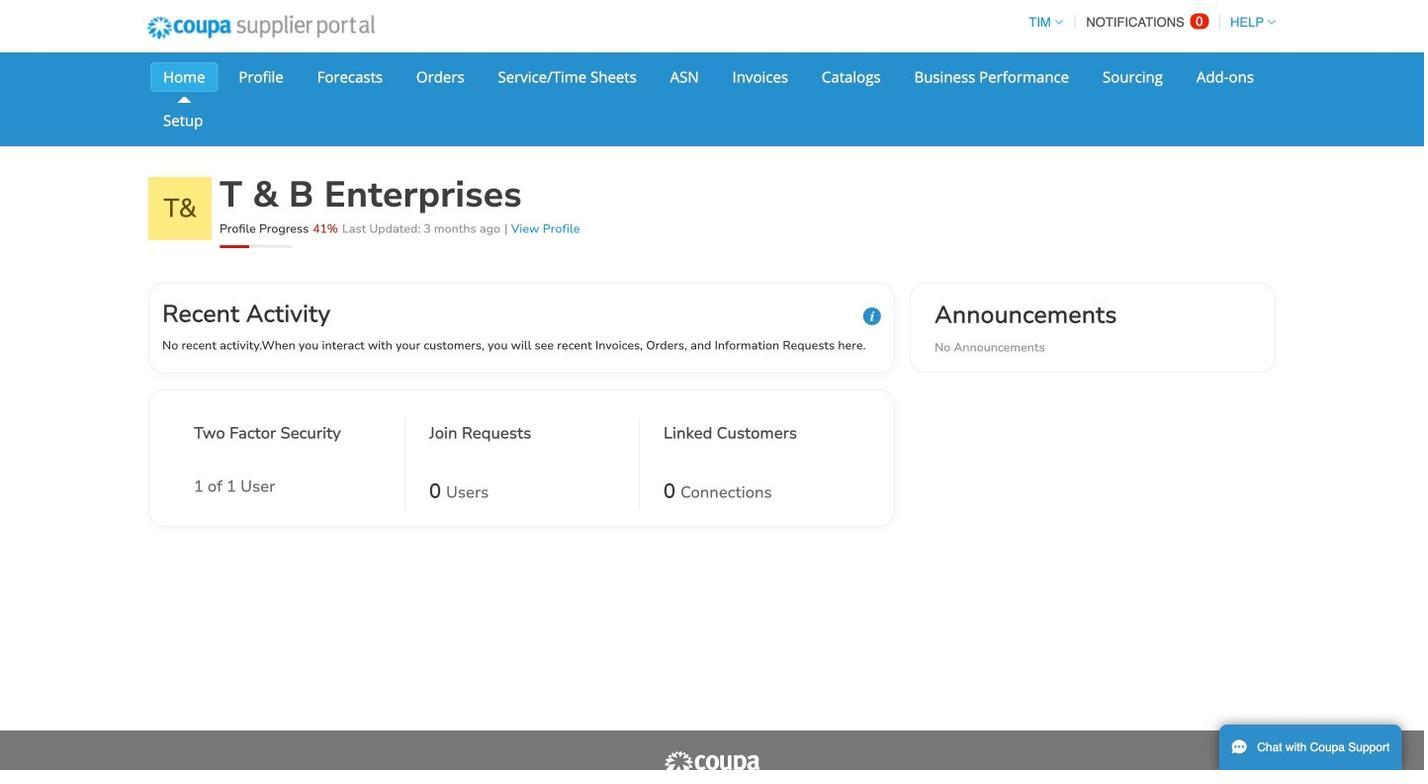 Task type: describe. For each thing, give the bounding box(es) containing it.
t& image
[[148, 177, 212, 240]]

0 horizontal spatial coupa supplier portal image
[[134, 3, 388, 52]]



Task type: vqa. For each thing, say whether or not it's contained in the screenshot.
checkbox
no



Task type: locate. For each thing, give the bounding box(es) containing it.
1 vertical spatial coupa supplier portal image
[[663, 751, 762, 771]]

navigation
[[1020, 3, 1276, 42]]

coupa supplier portal image
[[134, 3, 388, 52], [663, 751, 762, 771]]

0 vertical spatial coupa supplier portal image
[[134, 3, 388, 52]]

1 horizontal spatial coupa supplier portal image
[[663, 751, 762, 771]]

additional information image
[[864, 308, 881, 325]]



